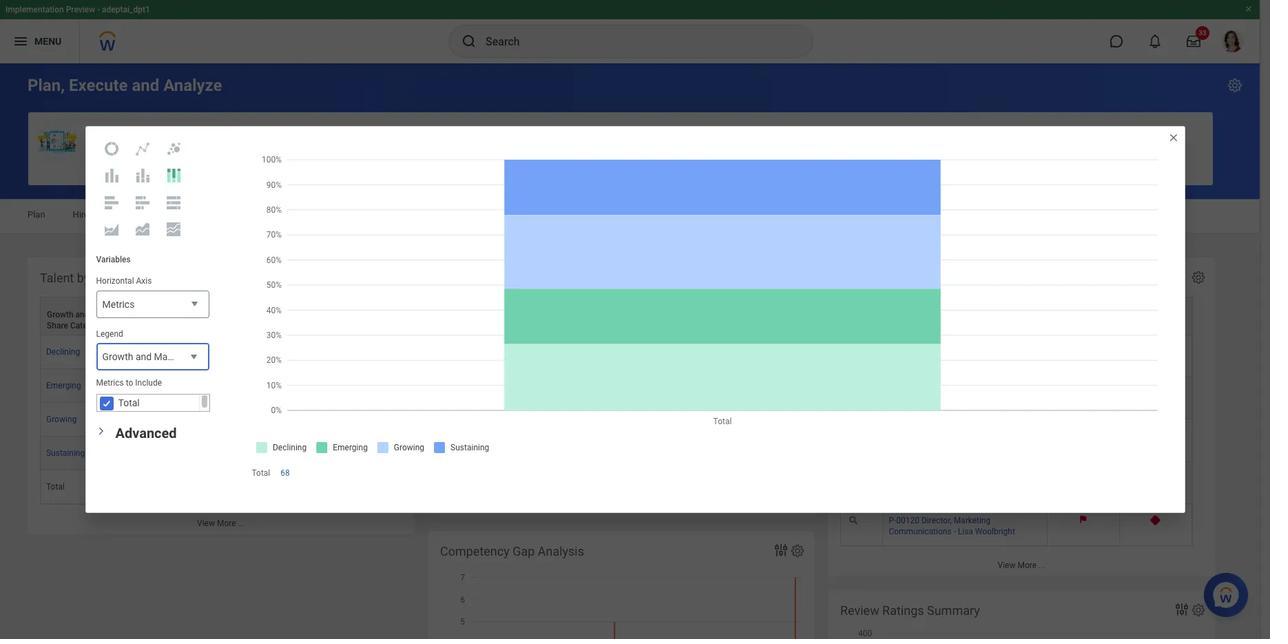 Task type: describe. For each thing, give the bounding box(es) containing it.
execute
[[69, 76, 128, 95]]

by for market
[[77, 271, 90, 285]]

to inside metrics to include group
[[126, 378, 133, 388]]

close chart settings image
[[1168, 133, 1179, 144]]

growing link
[[46, 412, 77, 424]]

2 button for sustaining
[[269, 448, 276, 459]]

68
[[281, 469, 290, 478]]

stacked area image
[[134, 221, 151, 237]]

more for succession plans at risk
[[1018, 561, 1037, 570]]

market for and
[[91, 310, 117, 320]]

advanced button
[[115, 425, 177, 441]]

borrow
[[165, 209, 193, 220]]

flight risk (incumbent)
[[1054, 310, 1099, 331]]

use this dashboard to help plan and manage your people
[[87, 129, 317, 139]]

4 button
[[325, 448, 331, 459]]

use
[[87, 129, 103, 139]]

declining link
[[46, 345, 80, 357]]

metrics to include
[[96, 378, 162, 388]]

gap
[[513, 544, 535, 559]]

dashboard
[[122, 129, 165, 139]]

p-00002 chief information officer - oliver reynolds link
[[889, 387, 1040, 410]]

00001
[[896, 347, 920, 357]]

/
[[169, 271, 174, 285]]

review
[[840, 603, 879, 618]]

steve
[[1011, 347, 1031, 357]]

emergency talent access
[[279, 209, 381, 220]]

growth and market share category button
[[41, 298, 144, 335]]

15 for 4
[[368, 449, 377, 458]]

view more ... for succession plans at risk
[[998, 561, 1045, 570]]

succession plans at risk
[[840, 271, 978, 285]]

plan,
[[28, 76, 65, 95]]

competency gap analysis
[[440, 544, 584, 559]]

variables group
[[86, 244, 219, 422]]

by for potential/agility
[[515, 271, 528, 285]]

executive
[[943, 347, 978, 357]]

implementation preview -   adeptai_dpt1
[[6, 5, 150, 14]]

performance by potential/agility element
[[428, 258, 814, 517]]

to inside use this dashboard to help plan and manage your people button
[[167, 129, 175, 139]]

variables
[[96, 255, 131, 265]]

horizontal
[[96, 277, 134, 286]]

3
[[269, 381, 274, 391]]

growing
[[46, 415, 77, 424]]

legend group
[[96, 328, 209, 372]]

performance by potential/agility
[[440, 271, 619, 285]]

people
[[290, 129, 317, 139]]

0 horizontal spatial risk
[[955, 271, 978, 285]]

p-00002 chief information officer - oliver reynolds row
[[840, 378, 1192, 420]]

analysis
[[538, 544, 584, 559]]

growth and market share category
[[47, 310, 117, 331]]

chief for executive
[[922, 347, 941, 357]]

preview
[[66, 5, 95, 14]]

(incumbent)
[[1054, 321, 1099, 331]]

100% bar image
[[165, 194, 182, 211]]

7 button for growing
[[181, 414, 188, 425]]

potential/agility
[[531, 271, 619, 285]]

detractors
[[243, 321, 281, 331]]

analyze
[[163, 76, 222, 95]]

flight
[[1054, 310, 1075, 320]]

view more ... link for succession plans at risk
[[828, 554, 1215, 577]]

officer for information
[[988, 389, 1013, 399]]

succession
[[840, 271, 904, 285]]

solid
[[489, 343, 511, 354]]

p-00120 director, marketing communications - lisa woolbright
[[889, 516, 1015, 536]]

communications
[[889, 527, 952, 536]]

advanced
[[115, 425, 177, 441]]

category
[[70, 321, 104, 331]]

solid performers
[[489, 343, 561, 354]]

- for p-00001 chief executive officer - steve morgan
[[1007, 347, 1009, 357]]

3 button
[[269, 380, 276, 391]]

shown
[[465, 456, 494, 467]]

2 for declining
[[269, 347, 274, 357]]

notifications large image
[[1148, 34, 1162, 48]]

... for talent by market share / growth
[[238, 519, 245, 528]]

... for succession plans at risk
[[1039, 561, 1045, 570]]

sustaining
[[46, 449, 85, 458]]

4
[[325, 449, 329, 458]]

1 vertical spatial 7 button
[[325, 380, 331, 391]]

row containing sustaining
[[40, 437, 391, 471]]

plan, execute and analyze main content
[[0, 63, 1260, 639]]

total row
[[40, 471, 391, 504]]

sustaining link
[[46, 446, 85, 458]]

talent inside tab list
[[325, 209, 350, 220]]

plan inside use this dashboard to help plan and manage your people button
[[198, 129, 216, 139]]

key
[[602, 343, 617, 354]]

view for succession plans at risk
[[998, 561, 1016, 570]]

advanced dialog
[[85, 126, 1185, 513]]

15 button for 4
[[368, 448, 379, 459]]

clustered bar image
[[103, 194, 120, 211]]

hire
[[73, 209, 89, 220]]

woolbright
[[975, 527, 1015, 536]]

plan, execute and analyze
[[28, 76, 222, 95]]

row containing emerging
[[40, 369, 391, 403]]

close environment banner image
[[1245, 5, 1253, 13]]

overlaid area image
[[103, 221, 120, 237]]

implementation preview -   adeptai_dpt1 banner
[[0, 0, 1260, 63]]

your
[[269, 129, 288, 139]]

more for talent by market share / growth
[[217, 519, 236, 528]]

performance
[[440, 271, 512, 285]]

inbox large image
[[1187, 34, 1201, 48]]

donut image
[[103, 141, 120, 157]]

100% area image
[[165, 221, 182, 237]]

7 for growing
[[181, 415, 186, 424]]



Task type: vqa. For each thing, say whether or not it's contained in the screenshot.
METRICS TO INCLUDE group
yes



Task type: locate. For each thing, give the bounding box(es) containing it.
and left manage
[[218, 129, 233, 139]]

metrics down horizontal
[[102, 299, 135, 310]]

p- for 00001
[[889, 347, 896, 357]]

- inside banner
[[97, 5, 100, 14]]

risk up (incumbent)
[[1077, 310, 1092, 320]]

officer left steve
[[980, 347, 1005, 357]]

metrics
[[102, 299, 135, 310], [96, 378, 124, 388]]

2 for sustaining
[[269, 449, 274, 458]]

performers right key on the bottom left of the page
[[620, 343, 668, 354]]

share for category
[[47, 321, 68, 331]]

tab list inside the plan, execute and analyze main content
[[14, 200, 1246, 233]]

metrics button
[[96, 290, 209, 319]]

competency gap analysis element
[[428, 531, 814, 639]]

column header inside succession plans at risk element
[[840, 297, 883, 336]]

configure this page image
[[1227, 77, 1243, 94]]

row containing growth and market share category
[[40, 297, 391, 336]]

... down total row
[[238, 519, 245, 528]]

to
[[167, 129, 175, 139], [126, 378, 133, 388]]

marketing
[[954, 516, 991, 525]]

view more ... link for talent by market share / growth
[[28, 512, 414, 535]]

0 vertical spatial and
[[132, 76, 159, 95]]

view more ... inside succession plans at risk element
[[998, 561, 1045, 570]]

metrics inside group
[[96, 378, 124, 388]]

plan
[[198, 129, 216, 139], [28, 209, 45, 220]]

1 horizontal spatial to
[[167, 129, 175, 139]]

oliver
[[1019, 389, 1040, 399]]

00002
[[896, 389, 920, 399]]

view more ... inside 'talent by market share / growth' element
[[197, 519, 245, 528]]

2 performers from the left
[[620, 343, 668, 354]]

1 vertical spatial and
[[218, 129, 233, 139]]

growth right /
[[177, 271, 217, 285]]

7
[[181, 347, 186, 357], [325, 381, 329, 391], [181, 415, 186, 424]]

2 button down detractors
[[269, 347, 276, 358]]

7 for declining
[[181, 347, 186, 357]]

talent up growth and market share category
[[40, 271, 74, 285]]

line image
[[134, 141, 151, 157]]

1 vertical spatial share
[[47, 321, 68, 331]]

total down sustaining
[[46, 482, 65, 492]]

1 vertical spatial market
[[91, 310, 117, 320]]

1 performers from the left
[[513, 343, 561, 354]]

7 up metrics to include group
[[181, 347, 186, 357]]

more down "p-00120 director, marketing communications - lisa woolbright" row
[[1018, 561, 1037, 570]]

- for p-00002 chief information officer - oliver reynolds
[[1015, 389, 1017, 399]]

0 horizontal spatial by
[[77, 271, 90, 285]]

grow
[[117, 209, 137, 220]]

-
[[97, 5, 100, 14], [1007, 347, 1009, 357], [1015, 389, 1017, 399], [954, 527, 956, 536]]

1 vertical spatial plan
[[28, 209, 45, 220]]

flight risk (incumbent) row
[[840, 297, 1192, 336]]

- right the preview
[[97, 5, 100, 14]]

1 chief from the top
[[922, 347, 941, 357]]

view more ... link down "p-00120 director, marketing communications - lisa woolbright" row
[[828, 554, 1215, 577]]

2 vertical spatial 7
[[181, 415, 186, 424]]

p-00120 director, marketing communications - lisa woolbright row
[[840, 504, 1192, 546]]

market up legend
[[91, 310, 117, 320]]

at
[[941, 271, 952, 285]]

15 button
[[368, 380, 379, 391], [368, 448, 379, 459]]

2 15 from the top
[[368, 449, 377, 458]]

7 button down metrics to include group
[[181, 414, 188, 425]]

axis
[[136, 277, 152, 286]]

2 button
[[269, 347, 276, 358], [269, 448, 276, 459]]

not shown
[[447, 456, 494, 467]]

1 p- from the top
[[889, 347, 896, 357]]

include
[[135, 378, 162, 388]]

competency
[[440, 544, 510, 559]]

declining
[[46, 347, 80, 357]]

0 vertical spatial view more ... link
[[28, 512, 414, 535]]

...
[[238, 519, 245, 528], [1039, 561, 1045, 570]]

adeptai_dpt1
[[102, 5, 150, 14]]

... down "p-00120 director, marketing communications - lisa woolbright" row
[[1039, 561, 1045, 570]]

total inside metrics to include group
[[118, 397, 140, 408]]

0 vertical spatial plan
[[198, 129, 216, 139]]

0 vertical spatial growth
[[177, 271, 217, 285]]

by left horizontal
[[77, 271, 90, 285]]

growth inside growth and market share category
[[47, 310, 73, 320]]

0 vertical spatial view more ...
[[197, 519, 245, 528]]

1 vertical spatial 2 button
[[269, 448, 276, 459]]

director,
[[922, 516, 952, 525]]

view for talent by market share / growth
[[197, 519, 215, 528]]

2 horizontal spatial and
[[218, 129, 233, 139]]

7 right 3 button
[[325, 381, 329, 391]]

share left /
[[134, 271, 166, 285]]

2 vertical spatial and
[[75, 310, 89, 320]]

chief right 00002
[[922, 389, 941, 399]]

7 button right 3 button
[[325, 380, 331, 391]]

1 horizontal spatial talent
[[325, 209, 350, 220]]

2 by from the left
[[515, 271, 528, 285]]

officer inside "p-00002 chief information officer - oliver reynolds"
[[988, 389, 1013, 399]]

to left include
[[126, 378, 133, 388]]

risk
[[955, 271, 978, 285], [1077, 310, 1092, 320]]

manage
[[235, 129, 267, 139]]

2 button left 4
[[269, 448, 276, 459]]

plan inside tab list
[[28, 209, 45, 220]]

emerging link
[[46, 378, 81, 391]]

0 horizontal spatial share
[[47, 321, 68, 331]]

2 15 button from the top
[[368, 448, 379, 459]]

clustered column image
[[103, 168, 120, 184]]

0 vertical spatial total
[[118, 397, 140, 408]]

3 p- from the top
[[889, 516, 896, 525]]

view more ...
[[197, 519, 245, 528], [998, 561, 1045, 570]]

0 horizontal spatial talent
[[40, 271, 74, 285]]

1 vertical spatial growth
[[47, 310, 73, 320]]

- inside p-00001 chief executive officer - steve morgan
[[1007, 347, 1009, 357]]

market inside growth and market share category
[[91, 310, 117, 320]]

metrics for metrics to include
[[96, 378, 124, 388]]

0 vertical spatial 2
[[269, 347, 274, 357]]

talent by market share / growth element
[[28, 258, 414, 535]]

- left oliver
[[1015, 389, 1017, 399]]

by
[[77, 271, 90, 285], [515, 271, 528, 285]]

1 vertical spatial to
[[126, 378, 133, 388]]

tab list
[[14, 200, 1246, 233]]

total left 68
[[252, 469, 270, 478]]

chief inside "p-00002 chief information officer - oliver reynolds"
[[922, 389, 941, 399]]

chevron down image
[[96, 423, 106, 439]]

1 horizontal spatial view more ...
[[998, 561, 1045, 570]]

information
[[943, 389, 986, 399]]

legend
[[96, 329, 123, 339]]

total element
[[46, 480, 65, 492]]

morgan
[[889, 358, 917, 368]]

- left steve
[[1007, 347, 1009, 357]]

row containing declining
[[40, 336, 391, 369]]

emerging
[[46, 381, 81, 391]]

column header
[[840, 297, 883, 336]]

1 horizontal spatial view
[[998, 561, 1016, 570]]

0 vertical spatial 7
[[181, 347, 186, 357]]

1 vertical spatial 2
[[269, 449, 274, 458]]

1 vertical spatial metrics
[[96, 378, 124, 388]]

use this dashboard to help plan and manage your people button
[[28, 112, 1213, 185]]

0 vertical spatial officer
[[980, 347, 1005, 357]]

100% column image
[[165, 168, 182, 184]]

0 vertical spatial view
[[197, 519, 215, 528]]

p- for 00002
[[889, 389, 896, 399]]

1 2 button from the top
[[269, 347, 276, 358]]

view more ... link
[[28, 512, 414, 535], [828, 554, 1215, 577]]

risk inside flight risk (incumbent)
[[1077, 310, 1092, 320]]

view more ... link down total row
[[28, 512, 414, 535]]

1 15 from the top
[[368, 381, 377, 391]]

summary
[[927, 603, 980, 618]]

officer
[[980, 347, 1005, 357], [988, 389, 1013, 399]]

not
[[447, 456, 463, 467]]

chief for information
[[922, 389, 941, 399]]

view more ... down total row
[[197, 519, 245, 528]]

p- inside p-00001 chief executive officer - steve morgan
[[889, 347, 896, 357]]

view more ... for talent by market share / growth
[[197, 519, 245, 528]]

officer for executive
[[980, 347, 1005, 357]]

0 horizontal spatial ...
[[238, 519, 245, 528]]

1 horizontal spatial growth
[[177, 271, 217, 285]]

1 vertical spatial 15 button
[[368, 448, 379, 459]]

bubble image
[[165, 141, 182, 157]]

1 vertical spatial ...
[[1039, 561, 1045, 570]]

... inside succession plans at risk element
[[1039, 561, 1045, 570]]

0 horizontal spatial view
[[197, 519, 215, 528]]

1 vertical spatial view more ... link
[[828, 554, 1215, 577]]

view down woolbright
[[998, 561, 1016, 570]]

1 vertical spatial view more ...
[[998, 561, 1045, 570]]

succession plans at risk element
[[828, 258, 1215, 577]]

row
[[40, 297, 391, 336], [40, 336, 391, 369], [40, 369, 391, 403], [40, 403, 391, 437], [840, 420, 1192, 462], [40, 437, 391, 471], [840, 462, 1192, 504]]

p- up reynolds
[[889, 389, 896, 399]]

emergency
[[279, 209, 323, 220]]

0 horizontal spatial performers
[[513, 343, 561, 354]]

share inside growth and market share category
[[47, 321, 68, 331]]

1 horizontal spatial view more ... link
[[828, 554, 1215, 577]]

cell
[[288, 336, 344, 369], [344, 336, 391, 369], [1048, 336, 1120, 378], [1048, 378, 1120, 420], [288, 403, 344, 437], [344, 403, 391, 437], [883, 420, 1048, 462], [1048, 420, 1120, 462], [145, 437, 200, 471], [883, 462, 1048, 504], [1048, 462, 1120, 504], [145, 471, 200, 504], [200, 471, 288, 504], [288, 471, 344, 504], [344, 471, 391, 504]]

0 horizontal spatial plan
[[28, 209, 45, 220]]

0 vertical spatial metrics
[[102, 299, 135, 310]]

p-00001 chief executive officer - steve morgan link
[[889, 345, 1031, 368]]

view inside 'talent by market share / growth' element
[[197, 519, 215, 528]]

2 2 from the top
[[269, 449, 274, 458]]

metrics to include group
[[96, 377, 210, 412]]

risk right at
[[955, 271, 978, 285]]

0 horizontal spatial total
[[46, 482, 65, 492]]

implementation
[[6, 5, 64, 14]]

2 button for declining
[[269, 347, 276, 358]]

0 horizontal spatial more
[[217, 519, 236, 528]]

p- up morgan
[[889, 347, 896, 357]]

flight risk (incumbent) button
[[1048, 298, 1119, 335]]

talent left access at left
[[325, 209, 350, 220]]

1 horizontal spatial and
[[132, 76, 159, 95]]

chief
[[922, 347, 941, 357], [922, 389, 941, 399]]

2 2 button from the top
[[269, 448, 276, 459]]

2 p- from the top
[[889, 389, 896, 399]]

1 horizontal spatial ...
[[1039, 561, 1045, 570]]

15 button for 7
[[368, 380, 379, 391]]

1 vertical spatial chief
[[922, 389, 941, 399]]

row containing growing
[[40, 403, 391, 437]]

market for by
[[93, 271, 131, 285]]

68 button
[[281, 468, 292, 479]]

p-00120 director, marketing communications - lisa woolbright link
[[889, 513, 1015, 536]]

0 horizontal spatial to
[[126, 378, 133, 388]]

1 horizontal spatial total
[[118, 397, 140, 408]]

p- inside p-00120 director, marketing communications - lisa woolbright
[[889, 516, 896, 525]]

metrics inside popup button
[[102, 299, 135, 310]]

tab list containing plan
[[14, 200, 1246, 233]]

share for /
[[134, 271, 166, 285]]

- for p-00120 director, marketing communications - lisa woolbright
[[954, 527, 956, 536]]

1 vertical spatial p-
[[889, 389, 896, 399]]

review ratings summary element
[[828, 590, 1215, 639]]

p- up communications
[[889, 516, 896, 525]]

- inside "p-00002 chief information officer - oliver reynolds"
[[1015, 389, 1017, 399]]

officer left oliver
[[988, 389, 1013, 399]]

emergers
[[724, 343, 765, 354]]

reynolds
[[889, 400, 922, 410]]

metrics for metrics
[[102, 299, 135, 310]]

view more ... down "p-00120 director, marketing communications - lisa woolbright" row
[[998, 561, 1045, 570]]

performers for key performers
[[620, 343, 668, 354]]

2 chief from the top
[[922, 389, 941, 399]]

0 vertical spatial more
[[217, 519, 236, 528]]

- inside p-00120 director, marketing communications - lisa woolbright
[[954, 527, 956, 536]]

0 vertical spatial 2 button
[[269, 347, 276, 358]]

2 vertical spatial p-
[[889, 516, 896, 525]]

by right performance
[[515, 271, 528, 285]]

0 vertical spatial chief
[[922, 347, 941, 357]]

key performers
[[602, 343, 668, 354]]

detractors button
[[200, 298, 288, 335]]

00120
[[896, 516, 920, 525]]

review ratings summary
[[840, 603, 980, 618]]

p- inside "p-00002 chief information officer - oliver reynolds"
[[889, 389, 896, 399]]

view down total row
[[197, 519, 215, 528]]

7 down metrics to include group
[[181, 415, 186, 424]]

2 down detractors
[[269, 347, 274, 357]]

2 vertical spatial 7 button
[[181, 414, 188, 425]]

chief right 00001
[[922, 347, 941, 357]]

performers for solid performers
[[513, 343, 561, 354]]

view inside succession plans at risk element
[[998, 561, 1016, 570]]

1 horizontal spatial by
[[515, 271, 528, 285]]

0 vertical spatial market
[[93, 271, 131, 285]]

0 vertical spatial 15
[[368, 381, 377, 391]]

total down metrics to include
[[118, 397, 140, 408]]

p-00002 chief information officer - oliver reynolds
[[889, 389, 1040, 410]]

metrics up check small icon
[[96, 378, 124, 388]]

0 vertical spatial risk
[[955, 271, 978, 285]]

plan left hire
[[28, 209, 45, 220]]

and left analyze at top
[[132, 76, 159, 95]]

0 horizontal spatial growth
[[47, 310, 73, 320]]

search image
[[461, 33, 477, 50]]

more down total row
[[217, 519, 236, 528]]

more inside succession plans at risk element
[[1018, 561, 1037, 570]]

0 vertical spatial 15 button
[[368, 380, 379, 391]]

0 horizontal spatial and
[[75, 310, 89, 320]]

1 vertical spatial talent
[[40, 271, 74, 285]]

1 by from the left
[[77, 271, 90, 285]]

... inside 'talent by market share / growth' element
[[238, 519, 245, 528]]

stacked column image
[[134, 168, 151, 184]]

1 horizontal spatial share
[[134, 271, 166, 285]]

1 vertical spatial view
[[998, 561, 1016, 570]]

plans
[[907, 271, 938, 285]]

1 vertical spatial more
[[1018, 561, 1037, 570]]

total inside row
[[46, 482, 65, 492]]

help
[[177, 129, 196, 139]]

p- for 00120
[[889, 516, 896, 525]]

growth up category
[[47, 310, 73, 320]]

chief inside p-00001 chief executive officer - steve morgan
[[922, 347, 941, 357]]

ratings
[[883, 603, 924, 618]]

lisa
[[958, 527, 973, 536]]

1 vertical spatial total
[[252, 469, 270, 478]]

to up bubble icon
[[167, 129, 175, 139]]

p-00001 chief executive officer - steve morgan
[[889, 347, 1031, 368]]

officer inside p-00001 chief executive officer - steve morgan
[[980, 347, 1005, 357]]

performers right the solid
[[513, 343, 561, 354]]

horizontal axis
[[96, 277, 152, 286]]

1 15 button from the top
[[368, 380, 379, 391]]

0 vertical spatial share
[[134, 271, 166, 285]]

- left lisa
[[954, 527, 956, 536]]

1 horizontal spatial more
[[1018, 561, 1037, 570]]

0 vertical spatial talent
[[325, 209, 350, 220]]

1 vertical spatial risk
[[1077, 310, 1092, 320]]

2 vertical spatial total
[[46, 482, 65, 492]]

market down variables on the top left
[[93, 271, 131, 285]]

check small image
[[98, 395, 115, 412]]

this
[[105, 129, 120, 139]]

and inside button
[[218, 129, 233, 139]]

horizontal axis group
[[96, 276, 209, 319]]

0 vertical spatial to
[[167, 129, 175, 139]]

view
[[197, 519, 215, 528], [998, 561, 1016, 570]]

15 for 7
[[368, 381, 377, 391]]

1 vertical spatial 15
[[368, 449, 377, 458]]

and inside growth and market share category
[[75, 310, 89, 320]]

share up declining "link"
[[47, 321, 68, 331]]

0 horizontal spatial view more ...
[[197, 519, 245, 528]]

plan right help
[[198, 129, 216, 139]]

1 vertical spatial officer
[[988, 389, 1013, 399]]

1 2 from the top
[[269, 347, 274, 357]]

1 horizontal spatial risk
[[1077, 310, 1092, 320]]

7 button for declining
[[181, 347, 188, 358]]

more inside 'talent by market share / growth' element
[[217, 519, 236, 528]]

profile logan mcneil element
[[1213, 26, 1252, 56]]

2 left 4
[[269, 449, 274, 458]]

1 horizontal spatial plan
[[198, 129, 216, 139]]

access
[[352, 209, 381, 220]]

0 horizontal spatial view more ... link
[[28, 512, 414, 535]]

0 vertical spatial ...
[[238, 519, 245, 528]]

and up category
[[75, 310, 89, 320]]

0 vertical spatial p-
[[889, 347, 896, 357]]

2 horizontal spatial total
[[252, 469, 270, 478]]

market
[[93, 271, 131, 285], [91, 310, 117, 320]]

stacked bar image
[[134, 194, 151, 211]]

p-00001 chief executive officer - steve morgan row
[[840, 336, 1192, 378]]

1 vertical spatial 7
[[325, 381, 329, 391]]

p-
[[889, 347, 896, 357], [889, 389, 896, 399], [889, 516, 896, 525]]

7 button up metrics to include group
[[181, 347, 188, 358]]

and
[[132, 76, 159, 95], [218, 129, 233, 139], [75, 310, 89, 320]]

talent by market share / growth
[[40, 271, 217, 285]]

1 horizontal spatial performers
[[620, 343, 668, 354]]

questionable
[[497, 381, 553, 392]]

0 vertical spatial 7 button
[[181, 347, 188, 358]]

7 button
[[181, 347, 188, 358], [325, 380, 331, 391], [181, 414, 188, 425]]



